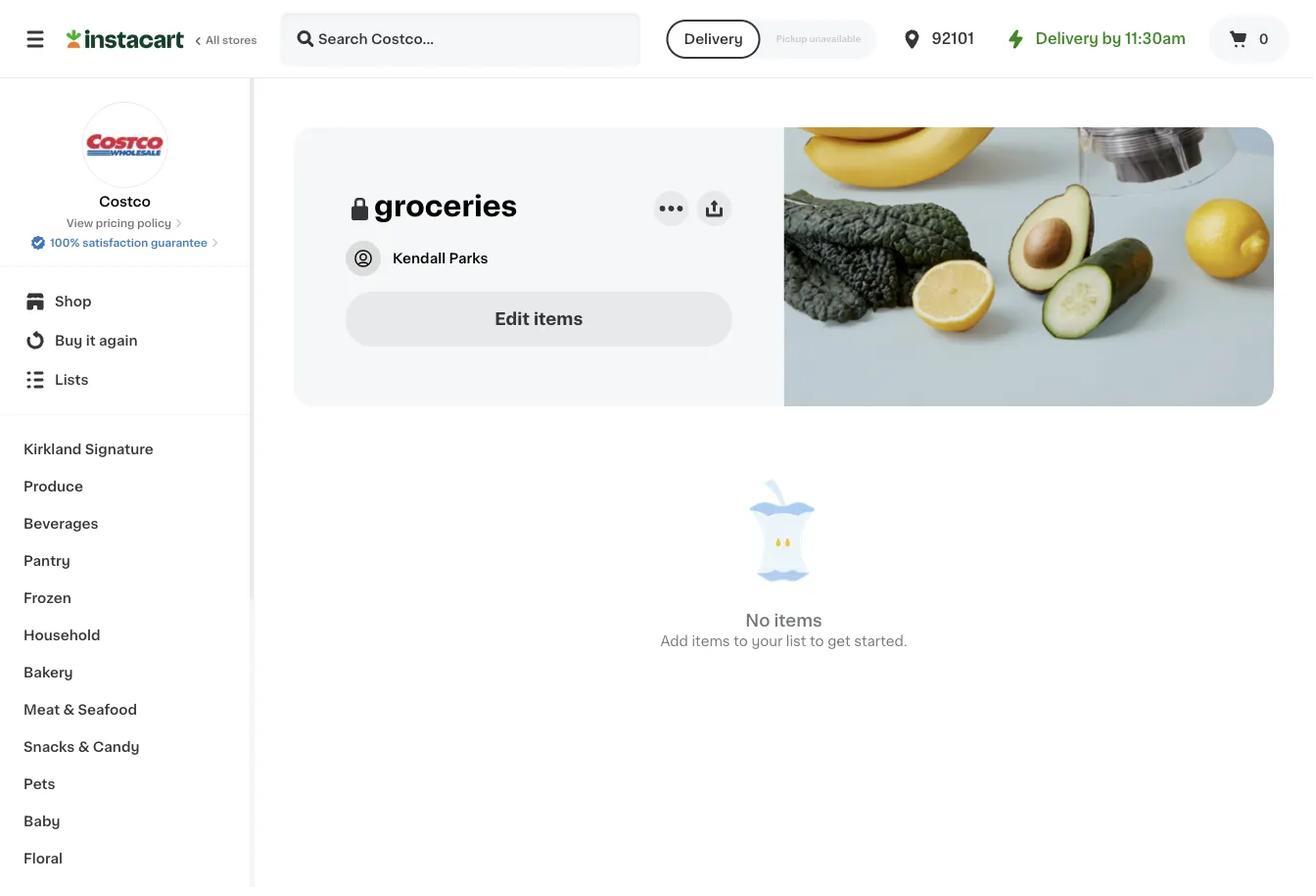 Task type: describe. For each thing, give the bounding box(es) containing it.
delivery for delivery by 11:30am
[[1036, 32, 1099, 46]]

floral
[[24, 852, 63, 866]]

no
[[746, 613, 770, 629]]

lists
[[55, 373, 89, 387]]

100%
[[50, 238, 80, 248]]

beverages link
[[12, 505, 238, 543]]

signature
[[85, 443, 153, 457]]

your
[[752, 635, 783, 649]]

costco logo image
[[82, 102, 168, 188]]

kendall parks
[[393, 252, 488, 265]]

all stores link
[[67, 12, 259, 67]]

meat & seafood link
[[12, 692, 238, 729]]

kirkland signature link
[[12, 431, 238, 468]]

100% satisfaction guarantee button
[[30, 231, 219, 251]]

produce
[[24, 480, 83, 494]]

meat
[[24, 703, 60, 717]]

lists link
[[12, 360, 238, 400]]

bakery
[[24, 666, 73, 680]]

baby
[[24, 815, 60, 829]]

bakery link
[[12, 654, 238, 692]]

view pricing policy link
[[67, 216, 183, 231]]

frozen link
[[12, 580, 238, 617]]

service type group
[[667, 20, 877, 59]]

seafood
[[78, 703, 137, 717]]

pricing
[[96, 218, 135, 229]]

buy it again link
[[12, 321, 238, 360]]

all stores
[[206, 35, 257, 46]]

household link
[[12, 617, 238, 654]]

buy
[[55, 334, 83, 348]]

again
[[99, 334, 138, 348]]

delivery for delivery
[[684, 32, 743, 46]]

buy it again
[[55, 334, 138, 348]]

edit
[[495, 311, 530, 328]]

kirkland signature
[[24, 443, 153, 457]]

snacks & candy
[[24, 741, 140, 754]]

Search field
[[282, 14, 639, 65]]

11:30am
[[1126, 32, 1186, 46]]

candy
[[93, 741, 140, 754]]

view pricing policy
[[67, 218, 172, 229]]

edit items button
[[346, 292, 732, 347]]

beverages
[[24, 517, 99, 531]]



Task type: locate. For each thing, give the bounding box(es) containing it.
items right add
[[692, 635, 731, 649]]

satisfaction
[[82, 238, 148, 248]]

shop link
[[12, 282, 238, 321]]

0 horizontal spatial to
[[734, 635, 748, 649]]

list
[[786, 635, 807, 649]]

kendall
[[393, 252, 446, 265]]

to
[[734, 635, 748, 649], [810, 635, 824, 649]]

delivery
[[1036, 32, 1099, 46], [684, 32, 743, 46]]

add
[[661, 635, 689, 649]]

items up list
[[774, 613, 823, 629]]

1 to from the left
[[734, 635, 748, 649]]

kirkland
[[24, 443, 82, 457]]

no items add items to your list to get started.
[[661, 613, 908, 649]]

floral link
[[12, 841, 238, 878]]

stores
[[222, 35, 257, 46]]

meat & seafood
[[24, 703, 137, 717]]

0 horizontal spatial delivery
[[684, 32, 743, 46]]

0 horizontal spatial &
[[63, 703, 75, 717]]

& for meat
[[63, 703, 75, 717]]

pets link
[[12, 766, 238, 803]]

groceries
[[374, 192, 518, 220]]

2 vertical spatial items
[[692, 635, 731, 649]]

1 horizontal spatial items
[[692, 635, 731, 649]]

items for edit
[[534, 311, 583, 328]]

0 vertical spatial &
[[63, 703, 75, 717]]

guarantee
[[151, 238, 208, 248]]

items right edit
[[534, 311, 583, 328]]

1 vertical spatial items
[[774, 613, 823, 629]]

100% satisfaction guarantee
[[50, 238, 208, 248]]

0 vertical spatial items
[[534, 311, 583, 328]]

1 horizontal spatial delivery
[[1036, 32, 1099, 46]]

delivery inside button
[[684, 32, 743, 46]]

view
[[67, 218, 93, 229]]

pantry link
[[12, 543, 238, 580]]

snacks & candy link
[[12, 729, 238, 766]]

92101
[[932, 32, 975, 46]]

2 to from the left
[[810, 635, 824, 649]]

household
[[24, 629, 100, 643]]

pets
[[24, 778, 55, 792]]

snacks
[[24, 741, 75, 754]]

shop
[[55, 295, 92, 309]]

baby link
[[12, 803, 238, 841]]

to left your
[[734, 635, 748, 649]]

get
[[828, 635, 851, 649]]

produce link
[[12, 468, 238, 505]]

policy
[[137, 218, 172, 229]]

instacart logo image
[[67, 27, 184, 51]]

edit items
[[495, 311, 583, 328]]

1 horizontal spatial &
[[78, 741, 90, 754]]

None search field
[[280, 12, 641, 67]]

costco
[[99, 195, 151, 209]]

costco link
[[82, 102, 168, 212]]

0 horizontal spatial items
[[534, 311, 583, 328]]

parks
[[449, 252, 488, 265]]

by
[[1103, 32, 1122, 46]]

frozen
[[24, 592, 71, 605]]

items inside button
[[534, 311, 583, 328]]

delivery by 11:30am
[[1036, 32, 1186, 46]]

delivery by 11:30am link
[[1005, 27, 1186, 51]]

to right list
[[810, 635, 824, 649]]

& for snacks
[[78, 741, 90, 754]]

2 horizontal spatial items
[[774, 613, 823, 629]]

1 horizontal spatial to
[[810, 635, 824, 649]]

&
[[63, 703, 75, 717], [78, 741, 90, 754]]

& left candy
[[78, 741, 90, 754]]

started.
[[854, 635, 908, 649]]

& right "meat"
[[63, 703, 75, 717]]

all
[[206, 35, 220, 46]]

items
[[534, 311, 583, 328], [774, 613, 823, 629], [692, 635, 731, 649]]

items for no
[[774, 613, 823, 629]]

0
[[1259, 32, 1269, 46]]

pantry
[[24, 554, 70, 568]]

delivery button
[[667, 20, 761, 59]]

it
[[86, 334, 96, 348]]

92101 button
[[901, 12, 1018, 67]]

1 vertical spatial &
[[78, 741, 90, 754]]

0 button
[[1210, 16, 1290, 63]]



Task type: vqa. For each thing, say whether or not it's contained in the screenshot.
the top items
yes



